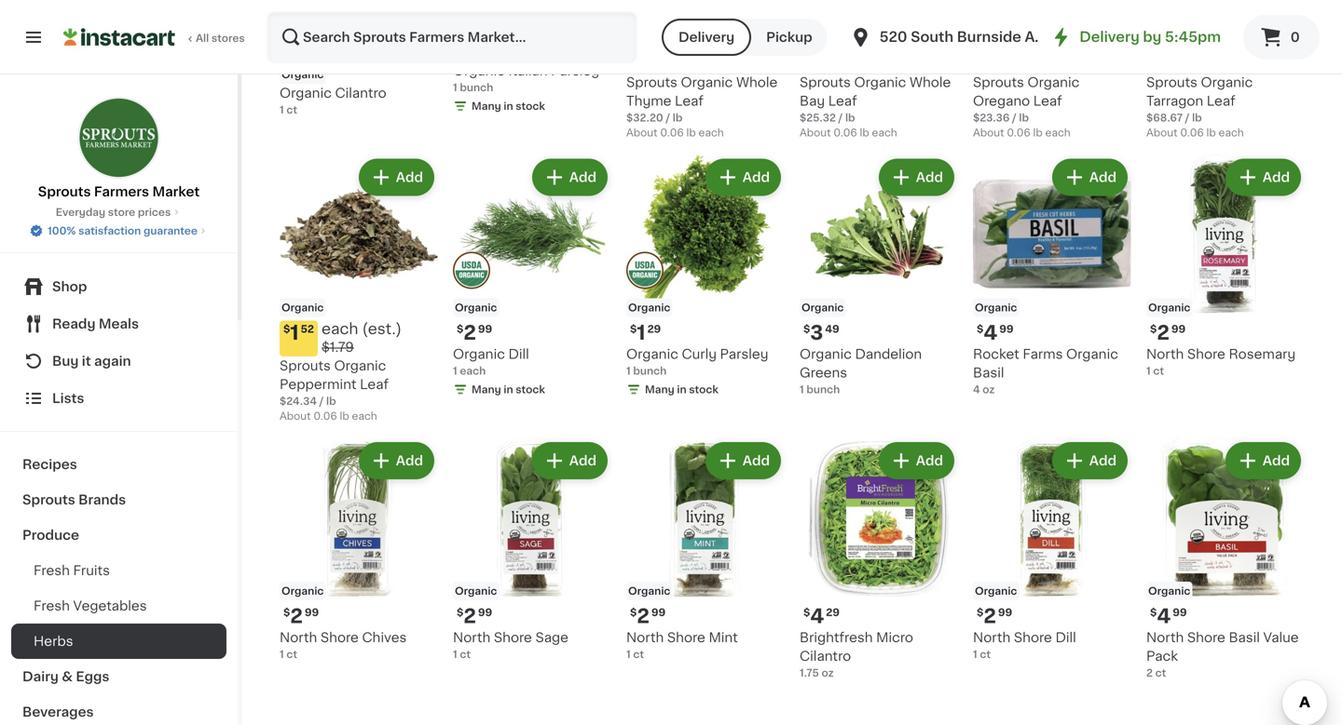 Task type: vqa. For each thing, say whether or not it's contained in the screenshot.


Task type: locate. For each thing, give the bounding box(es) containing it.
1 vertical spatial $ 4 29
[[803, 607, 840, 627]]

ct inside organic cilantro 1 ct
[[286, 105, 297, 115]]

stores
[[211, 33, 245, 43]]

product group
[[280, 155, 438, 424], [453, 155, 611, 401], [626, 155, 785, 401], [800, 155, 958, 397], [973, 155, 1131, 397], [1146, 155, 1305, 379], [280, 439, 438, 662], [453, 439, 611, 662], [626, 439, 785, 662], [800, 439, 958, 681], [973, 439, 1131, 662], [1146, 439, 1305, 681]]

oz down rocket
[[983, 385, 995, 395]]

fruits
[[73, 565, 110, 578]]

1 vertical spatial dill
[[1055, 632, 1076, 645]]

0.06
[[660, 128, 684, 138], [833, 128, 857, 138], [1007, 128, 1031, 138], [1180, 128, 1204, 138], [313, 411, 337, 422]]

(est.) inside $ 2 01 each (est.) $2.37 sprouts organic whole thyme leaf $32.20 / lb about 0.06 lb each
[[711, 38, 751, 53]]

shore inside north shore dill 1 ct
[[1014, 632, 1052, 645]]

in down organic dill 1 each
[[504, 385, 513, 395]]

add for sprouts organic peppermint leaf
[[396, 171, 423, 184]]

/ inside $ 1 52 each (est.) $1.79 sprouts organic peppermint leaf $24.34 / lb about 0.06 lb each
[[319, 396, 324, 407]]

leaf inside sprouts organic whole bay leaf $25.32 / lb about 0.06 lb each
[[828, 94, 857, 108]]

$ 2 99 up north shore chives 1 ct at the left bottom of the page
[[283, 607, 319, 627]]

fresh for fresh vegetables
[[34, 600, 70, 613]]

$4.29 each (estimated) original price: $5.05 element
[[1146, 37, 1305, 73]]

$ 2 99
[[457, 323, 492, 343], [1150, 323, 1186, 343], [283, 607, 319, 627], [457, 607, 492, 627], [630, 607, 666, 627], [977, 607, 1012, 627]]

0.06 inside sprouts organic tarragon leaf $68.67 / lb about 0.06 lb each
[[1180, 128, 1204, 138]]

0.06 inside sprouts organic oregano leaf $23.36 / lb about 0.06 lb each
[[1007, 128, 1031, 138]]

$ inside $ 1 46 each (est.)
[[977, 41, 984, 51]]

1 vertical spatial basil
[[1229, 632, 1260, 645]]

2 whole from the left
[[910, 76, 951, 89]]

1 inside organic dandelion greens 1 bunch
[[800, 385, 804, 395]]

shore for dill
[[1014, 632, 1052, 645]]

north shore mint 1 ct
[[626, 632, 738, 660]]

$ up north shore chives 1 ct at the left bottom of the page
[[283, 608, 290, 618]]

leaf inside sprouts organic oregano leaf $23.36 / lb about 0.06 lb each
[[1033, 94, 1062, 108]]

sprouts up thyme
[[626, 76, 677, 89]]

add for north shore rosemary
[[1263, 171, 1290, 184]]

delivery by 5:45pm link
[[1050, 26, 1221, 48]]

many down organic curly parsley 1 bunch
[[645, 385, 674, 395]]

2
[[637, 40, 649, 59], [463, 323, 476, 343], [1157, 323, 1169, 343], [290, 607, 303, 627], [463, 607, 476, 627], [637, 607, 649, 627], [984, 607, 996, 627], [1146, 668, 1153, 679]]

oz
[[983, 385, 995, 395], [822, 668, 834, 679]]

leaf
[[675, 94, 704, 108], [828, 94, 857, 108], [1033, 94, 1062, 108], [1207, 94, 1235, 108], [360, 378, 389, 391]]

(est.) for $ 1 46 each (est.)
[[1056, 38, 1096, 53]]

bunch inside organic dandelion greens 1 bunch
[[806, 385, 840, 395]]

north inside north shore rosemary 1 ct
[[1146, 348, 1184, 361]]

about down $25.32
[[800, 128, 831, 138]]

0.06 down $68.67
[[1180, 128, 1204, 138]]

$23.36
[[973, 113, 1010, 123]]

2 for north shore rosemary
[[1157, 323, 1169, 343]]

0 vertical spatial $ 4 99
[[977, 323, 1014, 343]]

$ up north shore dill 1 ct
[[977, 608, 984, 618]]

$ down best
[[283, 41, 290, 51]]

99 for organic dill
[[478, 324, 492, 334]]

ct for north shore sage
[[460, 650, 471, 660]]

parsley right curly
[[720, 348, 768, 361]]

produce link
[[11, 518, 226, 554]]

1 horizontal spatial cilantro
[[800, 650, 851, 663]]

29 for brightfresh micro cilantro
[[826, 608, 840, 618]]

2 for north shore mint
[[637, 607, 649, 627]]

$ 1 29 up organic curly parsley 1 bunch
[[630, 323, 661, 343]]

0 horizontal spatial basil
[[973, 367, 1004, 380]]

shore for mint
[[667, 632, 705, 645]]

add button for north shore dill
[[1054, 444, 1126, 478]]

each inside sprouts organic oregano leaf $23.36 / lb about 0.06 lb each
[[1045, 128, 1071, 138]]

1 inside north shore chives 1 ct
[[280, 650, 284, 660]]

0 vertical spatial basil
[[973, 367, 1004, 380]]

$ 4 99 up rocket
[[977, 323, 1014, 343]]

0.06 inside sprouts organic whole bay leaf $25.32 / lb about 0.06 lb each
[[833, 128, 857, 138]]

sprouts inside sprouts organic tarragon leaf $68.67 / lb about 0.06 lb each
[[1146, 76, 1197, 89]]

520 south burnside avenue button
[[850, 11, 1079, 63]]

many down organic dill 1 each
[[472, 385, 501, 395]]

sprouts up the peppermint
[[280, 360, 331, 373]]

4 up brightfresh
[[810, 607, 824, 627]]

whole inside $ 2 01 each (est.) $2.37 sprouts organic whole thyme leaf $32.20 / lb about 0.06 lb each
[[736, 76, 777, 89]]

organic cilantro 1 ct
[[280, 87, 386, 115]]

shore for basil
[[1187, 632, 1225, 645]]

bunch
[[460, 82, 493, 93], [633, 366, 667, 376], [806, 385, 840, 395]]

basil down rocket
[[973, 367, 1004, 380]]

whole down south
[[910, 76, 951, 89]]

0.06 down $32.20
[[660, 128, 684, 138]]

99 up north shore dill 1 ct
[[998, 608, 1012, 618]]

add
[[396, 171, 423, 184], [569, 171, 596, 184], [743, 171, 770, 184], [916, 171, 943, 184], [1089, 171, 1116, 184], [1263, 171, 1290, 184], [396, 455, 423, 468], [569, 455, 596, 468], [743, 455, 770, 468], [916, 455, 943, 468], [1089, 455, 1116, 468], [1263, 455, 1290, 468]]

sprouts for sprouts brands
[[22, 494, 75, 507]]

0 vertical spatial parsley
[[551, 64, 599, 77]]

0 horizontal spatial $ 4 29
[[803, 607, 840, 627]]

1.75
[[800, 668, 819, 679]]

4 up pack
[[1157, 607, 1171, 627]]

stock for italian
[[516, 101, 545, 111]]

pickup
[[766, 31, 812, 44]]

dairy
[[22, 671, 59, 684]]

farmers
[[94, 185, 149, 199]]

$ 1 29 down best
[[283, 40, 314, 59]]

1 vertical spatial oz
[[822, 668, 834, 679]]

sprouts inside sprouts organic whole bay leaf $25.32 / lb about 0.06 lb each
[[800, 76, 851, 89]]

99 up north shore mint 1 ct
[[651, 608, 666, 618]]

0 horizontal spatial whole
[[736, 76, 777, 89]]

1 vertical spatial bunch
[[633, 366, 667, 376]]

/ down oregano on the top right of the page
[[1012, 113, 1017, 123]]

delivery up $2.37
[[678, 31, 735, 44]]

leaf down the $1.46 each (estimated) original price: $1.72 element
[[1033, 94, 1062, 108]]

shore inside north shore rosemary 1 ct
[[1187, 348, 1225, 361]]

dill inside north shore dill 1 ct
[[1055, 632, 1076, 645]]

99 up "north shore sage 1 ct"
[[478, 608, 492, 618]]

each inside $ 1 46 each (est.)
[[1016, 38, 1053, 53]]

sprouts organic tarragon leaf $68.67 / lb about 0.06 lb each
[[1146, 76, 1253, 138]]

1 inside $ 1 58 each (est.)
[[810, 40, 819, 59]]

0 vertical spatial $ 4 29
[[1150, 40, 1186, 59]]

add button for organic curly parsley
[[707, 161, 779, 194]]

2 up north shore rosemary 1 ct
[[1157, 323, 1169, 343]]

north inside north shore dill 1 ct
[[973, 632, 1010, 645]]

4 for rocket farms organic basil
[[984, 323, 997, 343]]

about
[[626, 128, 658, 138], [800, 128, 831, 138], [973, 128, 1004, 138], [1146, 128, 1178, 138], [280, 411, 311, 422]]

it
[[82, 355, 91, 368]]

whole down service type group
[[736, 76, 777, 89]]

many in stock down organic curly parsley 1 bunch
[[645, 385, 718, 395]]

in for dill
[[504, 385, 513, 395]]

$1.58 each (estimated) original price: $1.86 element
[[800, 37, 958, 73]]

shop link
[[11, 268, 226, 306]]

add button for north shore mint
[[707, 444, 779, 478]]

sprouts for sprouts farmers market
[[38, 185, 91, 199]]

99 up north shore chives 1 ct at the left bottom of the page
[[305, 608, 319, 618]]

sprouts farmers market logo image
[[78, 97, 160, 179]]

many in stock for curly
[[645, 385, 718, 395]]

stock for curly
[[689, 385, 718, 395]]

fresh vegetables
[[34, 600, 147, 613]]

lb
[[673, 113, 683, 123], [845, 113, 855, 123], [1019, 113, 1029, 123], [1192, 113, 1202, 123], [686, 128, 696, 138], [860, 128, 869, 138], [1033, 128, 1043, 138], [1206, 128, 1216, 138], [326, 396, 336, 407], [340, 411, 349, 422]]

0 horizontal spatial $ 4 99
[[977, 323, 1014, 343]]

stock down "organic italian parsley 1 bunch"
[[516, 101, 545, 111]]

0 horizontal spatial dill
[[508, 348, 529, 361]]

shore for sage
[[494, 632, 532, 645]]

ct
[[286, 105, 297, 115], [1153, 366, 1164, 376], [286, 650, 297, 660], [460, 650, 471, 660], [633, 650, 644, 660], [980, 650, 991, 660], [1155, 668, 1166, 679]]

about down $23.36
[[973, 128, 1004, 138]]

parsley inside organic curly parsley 1 bunch
[[720, 348, 768, 361]]

fresh for fresh fruits
[[34, 565, 70, 578]]

99
[[478, 324, 492, 334], [999, 324, 1014, 334], [1171, 324, 1186, 334], [305, 608, 319, 618], [478, 608, 492, 618], [651, 608, 666, 618], [998, 608, 1012, 618], [1173, 608, 1187, 618]]

north inside north shore chives 1 ct
[[280, 632, 317, 645]]

99 for north shore mint
[[651, 608, 666, 618]]

2 fresh from the top
[[34, 600, 70, 613]]

0 button
[[1243, 15, 1320, 60]]

1 horizontal spatial whole
[[910, 76, 951, 89]]

46
[[994, 41, 1008, 51]]

shore
[[1187, 348, 1225, 361], [320, 632, 359, 645], [494, 632, 532, 645], [667, 632, 705, 645], [1014, 632, 1052, 645], [1187, 632, 1225, 645]]

each inside $ 1 58 each (est.)
[[842, 38, 879, 53]]

2 up "north shore sage 1 ct"
[[463, 607, 476, 627]]

curly
[[682, 348, 717, 361]]

shore inside north shore mint 1 ct
[[667, 632, 705, 645]]

sprouts inside sprouts organic oregano leaf $23.36 / lb about 0.06 lb each
[[973, 76, 1024, 89]]

dill
[[508, 348, 529, 361], [1055, 632, 1076, 645]]

avenue
[[1025, 30, 1079, 44]]

leaf down $4.29 each (estimated) original price: $5.05 element
[[1207, 94, 1235, 108]]

shore inside "north shore sage 1 ct"
[[494, 632, 532, 645]]

1 horizontal spatial $ 1 29
[[457, 40, 488, 59]]

1 horizontal spatial oz
[[983, 385, 995, 395]]

parsley inside "organic italian parsley 1 bunch"
[[551, 64, 599, 77]]

organic inside organic dill 1 each
[[453, 348, 505, 361]]

burnside
[[957, 30, 1021, 44]]

about down $32.20
[[626, 128, 658, 138]]

eggs
[[76, 671, 109, 684]]

sprouts down the recipes
[[22, 494, 75, 507]]

1 vertical spatial parsley
[[720, 348, 768, 361]]

organic inside rocket farms organic basil 4 oz
[[1066, 348, 1118, 361]]

fresh up herbs
[[34, 600, 70, 613]]

None search field
[[267, 11, 637, 63]]

2 left 01
[[637, 40, 649, 59]]

basil inside north shore basil value pack 2 ct
[[1229, 632, 1260, 645]]

each inside sprouts organic whole bay leaf $25.32 / lb about 0.06 lb each
[[872, 128, 897, 138]]

organic inside organic curly parsley 1 bunch
[[626, 348, 678, 361]]

0 vertical spatial dill
[[508, 348, 529, 361]]

micro
[[876, 632, 913, 645]]

beverages
[[22, 706, 94, 719]]

1 inside "organic italian parsley 1 bunch"
[[453, 82, 457, 93]]

satisfaction
[[78, 226, 141, 236]]

1 inside north shore rosemary 1 ct
[[1146, 366, 1151, 376]]

1 horizontal spatial basil
[[1229, 632, 1260, 645]]

north for north shore dill
[[973, 632, 1010, 645]]

$ inside $4.29 each (estimated) original price: $5.05 element
[[1150, 41, 1157, 51]]

/ down the peppermint
[[319, 396, 324, 407]]

4 for north shore basil value pack
[[1157, 607, 1171, 627]]

bunch for organic curly parsley
[[633, 366, 667, 376]]

/ inside sprouts organic oregano leaf $23.36 / lb about 0.06 lb each
[[1012, 113, 1017, 123]]

brands
[[78, 494, 126, 507]]

$ 1 46 each (est.)
[[977, 38, 1096, 59]]

$ 1 29 up "organic italian parsley 1 bunch"
[[457, 40, 488, 59]]

brightfresh
[[800, 632, 873, 645]]

Search field
[[268, 13, 636, 62]]

4 down rocket
[[973, 385, 980, 395]]

delivery
[[1079, 30, 1140, 44], [678, 31, 735, 44]]

add button for north shore basil value pack
[[1227, 444, 1299, 478]]

0 vertical spatial fresh
[[34, 565, 70, 578]]

1 whole from the left
[[736, 76, 777, 89]]

ct inside north shore mint 1 ct
[[633, 650, 644, 660]]

many in stock down organic dill 1 each
[[472, 385, 545, 395]]

1 horizontal spatial parsley
[[720, 348, 768, 361]]

cilantro inside organic cilantro 1 ct
[[335, 87, 386, 100]]

everyday
[[56, 207, 105, 218]]

sprouts for sprouts organic whole bay leaf $25.32 / lb about 0.06 lb each
[[800, 76, 851, 89]]

add for north shore sage
[[569, 455, 596, 468]]

leaf down $2.37
[[675, 94, 704, 108]]

sprouts inside $ 2 01 each (est.) $2.37 sprouts organic whole thyme leaf $32.20 / lb about 0.06 lb each
[[626, 76, 677, 89]]

29 down best seller
[[301, 41, 314, 51]]

ct inside north shore rosemary 1 ct
[[1153, 366, 1164, 376]]

delivery inside button
[[678, 31, 735, 44]]

add inside "product" group
[[916, 171, 943, 184]]

delivery by 5:45pm
[[1079, 30, 1221, 44]]

0.06 down the $24.34
[[313, 411, 337, 422]]

2 vertical spatial bunch
[[806, 385, 840, 395]]

$ left 52
[[283, 324, 290, 334]]

2 up north shore dill 1 ct
[[984, 607, 996, 627]]

basil inside rocket farms organic basil 4 oz
[[973, 367, 1004, 380]]

farms
[[1023, 348, 1063, 361]]

99 for rocket farms organic basil
[[999, 324, 1014, 334]]

ct inside "north shore sage 1 ct"
[[460, 650, 471, 660]]

$
[[283, 41, 290, 51], [457, 41, 463, 51], [630, 41, 637, 51], [803, 41, 810, 51], [977, 41, 984, 51], [1150, 41, 1157, 51], [283, 324, 290, 334], [457, 324, 463, 334], [630, 324, 637, 334], [803, 324, 810, 334], [977, 324, 984, 334], [1150, 324, 1157, 334], [283, 608, 290, 618], [457, 608, 463, 618], [630, 608, 637, 618], [803, 608, 810, 618], [977, 608, 984, 618], [1150, 608, 1157, 618]]

cilantro
[[335, 87, 386, 100], [800, 650, 851, 663]]

many in stock down "organic italian parsley 1 bunch"
[[472, 101, 545, 111]]

about down $68.67
[[1146, 128, 1178, 138]]

99 up organic dill 1 each
[[478, 324, 492, 334]]

0 horizontal spatial delivery
[[678, 31, 735, 44]]

(est.) inside $ 1 46 each (est.)
[[1056, 38, 1096, 53]]

1 horizontal spatial $ 4 29
[[1150, 40, 1186, 59]]

add button for brightfresh micro cilantro
[[880, 444, 952, 478]]

1 vertical spatial fresh
[[34, 600, 70, 613]]

$ left the 5:45pm
[[1150, 41, 1157, 51]]

$ 4 99
[[977, 323, 1014, 343], [1150, 607, 1187, 627]]

in for italian
[[504, 101, 513, 111]]

/ right $25.32
[[838, 113, 843, 123]]

$ up pack
[[1150, 608, 1157, 618]]

1 fresh from the top
[[34, 565, 70, 578]]

$ left "49"
[[803, 324, 810, 334]]

$ 2 99 up north shore rosemary 1 ct
[[1150, 323, 1186, 343]]

/ down tarragon
[[1185, 113, 1190, 123]]

1 vertical spatial cilantro
[[800, 650, 851, 663]]

2 inside north shore basil value pack 2 ct
[[1146, 668, 1153, 679]]

$ up rocket
[[977, 324, 984, 334]]

0 horizontal spatial oz
[[822, 668, 834, 679]]

$ 2 99 up "north shore sage 1 ct"
[[457, 607, 492, 627]]

4 up rocket
[[984, 323, 997, 343]]

bay
[[800, 94, 825, 108]]

99 for north shore sage
[[478, 608, 492, 618]]

basil left value
[[1229, 632, 1260, 645]]

2 for north shore dill
[[984, 607, 996, 627]]

$ 1 29
[[283, 40, 314, 59], [457, 40, 488, 59], [630, 323, 661, 343]]

instacart logo image
[[63, 26, 175, 48]]

2 horizontal spatial $ 1 29
[[630, 323, 661, 343]]

delivery for delivery by 5:45pm
[[1079, 30, 1140, 44]]

parsley
[[551, 64, 599, 77], [720, 348, 768, 361]]

ct for north shore mint
[[633, 650, 644, 660]]

2 horizontal spatial bunch
[[806, 385, 840, 395]]

in down organic curly parsley 1 bunch
[[677, 385, 686, 395]]

in down "organic italian parsley 1 bunch"
[[504, 101, 513, 111]]

1 horizontal spatial bunch
[[633, 366, 667, 376]]

99 up rocket
[[999, 324, 1014, 334]]

bunch inside "organic italian parsley 1 bunch"
[[460, 82, 493, 93]]

$ up "north shore sage 1 ct"
[[457, 608, 463, 618]]

29 up organic curly parsley 1 bunch
[[647, 324, 661, 334]]

oz right 1.75
[[822, 668, 834, 679]]

4 inside rocket farms organic basil 4 oz
[[973, 385, 980, 395]]

north for north shore chives
[[280, 632, 317, 645]]

north inside north shore basil value pack 2 ct
[[1146, 632, 1184, 645]]

many in stock for italian
[[472, 101, 545, 111]]

1 horizontal spatial delivery
[[1079, 30, 1140, 44]]

/ inside sprouts organic tarragon leaf $68.67 / lb about 0.06 lb each
[[1185, 113, 1190, 123]]

organic inside sprouts organic whole bay leaf $25.32 / lb about 0.06 lb each
[[854, 76, 906, 89]]

add for north shore dill
[[1089, 455, 1116, 468]]

$ 2 99 up organic dill 1 each
[[457, 323, 492, 343]]

4 for brightfresh micro cilantro
[[810, 607, 824, 627]]

4
[[1157, 40, 1171, 59], [984, 323, 997, 343], [973, 385, 980, 395], [810, 607, 824, 627], [1157, 607, 1171, 627]]

sprouts up oregano on the top right of the page
[[973, 76, 1024, 89]]

cilantro inside brightfresh micro cilantro 1.75 oz
[[800, 650, 851, 663]]

0.06 down $23.36
[[1007, 128, 1031, 138]]

many for dill
[[472, 385, 501, 395]]

ready meals button
[[11, 306, 226, 343]]

(est.) for $ 1 58 each (est.)
[[883, 38, 922, 53]]

organic inside sprouts organic tarragon leaf $68.67 / lb about 0.06 lb each
[[1201, 76, 1253, 89]]

about inside sprouts organic oregano leaf $23.36 / lb about 0.06 lb each
[[973, 128, 1004, 138]]

0 vertical spatial bunch
[[460, 82, 493, 93]]

add button for north shore chives
[[360, 444, 432, 478]]

fresh down the produce
[[34, 565, 70, 578]]

0 horizontal spatial parsley
[[551, 64, 599, 77]]

$ 4 99 up pack
[[1150, 607, 1187, 627]]

oregano
[[973, 94, 1030, 108]]

29
[[301, 41, 314, 51], [474, 41, 488, 51], [1173, 41, 1186, 51], [647, 324, 661, 334], [826, 608, 840, 618]]

0 vertical spatial cilantro
[[335, 87, 386, 100]]

0 horizontal spatial bunch
[[460, 82, 493, 93]]

100% satisfaction guarantee
[[48, 226, 197, 236]]

fresh
[[34, 565, 70, 578], [34, 600, 70, 613]]

$ up "organic italian parsley 1 bunch"
[[457, 41, 463, 51]]

1 inside organic curly parsley 1 bunch
[[626, 366, 631, 376]]

2 up organic dill 1 each
[[463, 323, 476, 343]]

0.06 down $25.32
[[833, 128, 857, 138]]

sage
[[535, 632, 568, 645]]

parsley right 'italian'
[[551, 64, 599, 77]]

1 horizontal spatial dill
[[1055, 632, 1076, 645]]

29 up "organic italian parsley 1 bunch"
[[474, 41, 488, 51]]

rocket farms organic basil 4 oz
[[973, 348, 1118, 395]]

dairy & eggs
[[22, 671, 109, 684]]

stock
[[516, 101, 545, 111], [516, 385, 545, 395], [689, 385, 718, 395]]

29 up brightfresh
[[826, 608, 840, 618]]

(est.) inside $ 1 52 each (est.) $1.79 sprouts organic peppermint leaf $24.34 / lb about 0.06 lb each
[[362, 322, 402, 337]]

99 up north shore rosemary 1 ct
[[1171, 324, 1186, 334]]

$ up north shore rosemary 1 ct
[[1150, 324, 1157, 334]]

$ up organic dill 1 each
[[457, 324, 463, 334]]

1 vertical spatial $ 4 99
[[1150, 607, 1187, 627]]

$ 1 29 for organic italian parsley
[[457, 40, 488, 59]]

sprouts farmers market
[[38, 185, 200, 199]]

item badge image
[[626, 252, 664, 289]]

bunch for organic italian parsley
[[460, 82, 493, 93]]

many
[[472, 101, 501, 111], [472, 385, 501, 395], [645, 385, 674, 395]]

2 for organic dill
[[463, 323, 476, 343]]

buy it again
[[52, 355, 131, 368]]

ct inside north shore dill 1 ct
[[980, 650, 991, 660]]

many for curly
[[645, 385, 674, 395]]

sprouts up bay
[[800, 76, 851, 89]]

organic inside $ 2 01 each (est.) $2.37 sprouts organic whole thyme leaf $32.20 / lb about 0.06 lb each
[[681, 76, 733, 89]]

many down "organic italian parsley 1 bunch"
[[472, 101, 501, 111]]

add button for organic dandelion greens
[[880, 161, 952, 194]]

north inside north shore mint 1 ct
[[626, 632, 664, 645]]

0 vertical spatial oz
[[983, 385, 995, 395]]

2 up north shore chives 1 ct at the left bottom of the page
[[290, 607, 303, 627]]

bunch inside organic curly parsley 1 bunch
[[633, 366, 667, 376]]

delivery button
[[662, 19, 751, 56]]

leaf up $25.32
[[828, 94, 857, 108]]

$ 4 29 up tarragon
[[1150, 40, 1186, 59]]

ct for north shore rosemary
[[1153, 366, 1164, 376]]

99 up pack
[[1173, 608, 1187, 618]]

service type group
[[662, 19, 827, 56]]

north for north shore basil value pack
[[1146, 632, 1184, 645]]

ct inside north shore chives 1 ct
[[286, 650, 297, 660]]

$ left the "46"
[[977, 41, 984, 51]]

0 horizontal spatial cilantro
[[335, 87, 386, 100]]

seller
[[307, 20, 332, 28]]

$ 2 99 up north shore dill 1 ct
[[977, 607, 1012, 627]]

2 up north shore mint 1 ct
[[637, 607, 649, 627]]

all
[[196, 33, 209, 43]]

leaf down the $1.52 each (estimated) original price: $1.79 element
[[360, 378, 389, 391]]

add for organic dandelion greens
[[916, 171, 943, 184]]

$ up brightfresh
[[803, 608, 810, 618]]

north inside "north shore sage 1 ct"
[[453, 632, 490, 645]]

$ inside $ 1 58 each (est.)
[[803, 41, 810, 51]]

organic italian parsley 1 bunch
[[453, 64, 599, 93]]

2 down pack
[[1146, 668, 1153, 679]]

$ 2 99 for north shore chives
[[283, 607, 319, 627]]

58
[[821, 41, 835, 51]]

$ left 01
[[630, 41, 637, 51]]

shore inside north shore basil value pack 2 ct
[[1187, 632, 1225, 645]]

pack
[[1146, 650, 1178, 663]]

$ 2 99 for north shore rosemary
[[1150, 323, 1186, 343]]

delivery left by
[[1079, 30, 1140, 44]]

1 horizontal spatial $ 4 99
[[1150, 607, 1187, 627]]

$ left 58
[[803, 41, 810, 51]]

add button for rocket farms organic basil
[[1054, 161, 1126, 194]]

about down the $24.34
[[280, 411, 311, 422]]



Task type: describe. For each thing, give the bounding box(es) containing it.
produce
[[22, 529, 79, 542]]

sprouts farmers market link
[[38, 97, 200, 201]]

01
[[651, 41, 663, 51]]

leaf inside $ 1 52 each (est.) $1.79 sprouts organic peppermint leaf $24.34 / lb about 0.06 lb each
[[360, 378, 389, 391]]

guarantee
[[143, 226, 197, 236]]

$ down item badge image
[[630, 324, 637, 334]]

everyday store prices link
[[56, 205, 182, 220]]

0 horizontal spatial $ 1 29
[[283, 40, 314, 59]]

520 south burnside avenue
[[879, 30, 1079, 44]]

north shore basil value pack 2 ct
[[1146, 632, 1299, 679]]

29 for organic curly parsley
[[647, 324, 661, 334]]

dill inside organic dill 1 each
[[508, 348, 529, 361]]

delivery for delivery
[[678, 31, 735, 44]]

$ inside $ 1 52 each (est.) $1.79 sprouts organic peppermint leaf $24.34 / lb about 0.06 lb each
[[283, 324, 290, 334]]

add for brightfresh micro cilantro
[[916, 455, 943, 468]]

$25.32
[[800, 113, 836, 123]]

1 inside $ 1 52 each (est.) $1.79 sprouts organic peppermint leaf $24.34 / lb about 0.06 lb each
[[290, 323, 299, 343]]

about inside $ 1 52 each (est.) $1.79 sprouts organic peppermint leaf $24.34 / lb about 0.06 lb each
[[280, 411, 311, 422]]

(est.) for $ 1 52 each (est.) $1.79 sprouts organic peppermint leaf $24.34 / lb about 0.06 lb each
[[362, 322, 402, 337]]

$ 2 99 for north shore dill
[[977, 607, 1012, 627]]

rocket
[[973, 348, 1019, 361]]

item badge image
[[453, 252, 490, 289]]

ready meals link
[[11, 306, 226, 343]]

99 for north shore dill
[[998, 608, 1012, 618]]

add for rocket farms organic basil
[[1089, 171, 1116, 184]]

north shore dill 1 ct
[[973, 632, 1076, 660]]

$1.79
[[321, 341, 354, 354]]

dandelion
[[855, 348, 922, 361]]

$ 2 99 for organic dill
[[457, 323, 492, 343]]

oz inside rocket farms organic basil 4 oz
[[983, 385, 995, 395]]

south
[[911, 30, 953, 44]]

leaf inside $ 2 01 each (est.) $2.37 sprouts organic whole thyme leaf $32.20 / lb about 0.06 lb each
[[675, 94, 704, 108]]

99 for north shore chives
[[305, 608, 319, 618]]

about inside sprouts organic tarragon leaf $68.67 / lb about 0.06 lb each
[[1146, 128, 1178, 138]]

&
[[62, 671, 73, 684]]

99 for north shore rosemary
[[1171, 324, 1186, 334]]

organic inside organic dandelion greens 1 bunch
[[800, 348, 852, 361]]

add for north shore chives
[[396, 455, 423, 468]]

add for north shore mint
[[743, 455, 770, 468]]

$24.34
[[280, 396, 317, 407]]

add button for north shore rosemary
[[1227, 161, 1299, 194]]

ct inside north shore basil value pack 2 ct
[[1155, 668, 1166, 679]]

sprouts for sprouts organic tarragon leaf $68.67 / lb about 0.06 lb each
[[1146, 76, 1197, 89]]

add for organic curly parsley
[[743, 171, 770, 184]]

in for curly
[[677, 385, 686, 395]]

brightfresh micro cilantro 1.75 oz
[[800, 632, 913, 679]]

ready meals
[[52, 318, 139, 331]]

chives
[[362, 632, 407, 645]]

fresh fruits
[[34, 565, 110, 578]]

$2.01 each (estimated) original price: $2.37 element
[[626, 37, 785, 73]]

lists link
[[11, 380, 226, 418]]

1 inside organic dill 1 each
[[453, 366, 457, 376]]

parsley for organic curly parsley
[[720, 348, 768, 361]]

1 inside north shore mint 1 ct
[[626, 650, 631, 660]]

$ inside $ 2 01 each (est.) $2.37 sprouts organic whole thyme leaf $32.20 / lb about 0.06 lb each
[[630, 41, 637, 51]]

add button for sprouts organic peppermint leaf
[[360, 161, 432, 194]]

best seller
[[285, 20, 332, 28]]

sprouts for sprouts organic oregano leaf $23.36 / lb about 0.06 lb each
[[973, 76, 1024, 89]]

shop
[[52, 281, 87, 294]]

stock for dill
[[516, 385, 545, 395]]

many for italian
[[472, 101, 501, 111]]

meals
[[99, 318, 139, 331]]

3
[[810, 323, 823, 343]]

$68.67
[[1146, 113, 1183, 123]]

north for north shore mint
[[626, 632, 664, 645]]

about inside sprouts organic whole bay leaf $25.32 / lb about 0.06 lb each
[[800, 128, 831, 138]]

52
[[301, 324, 314, 334]]

recipes link
[[11, 447, 226, 483]]

all stores link
[[63, 11, 246, 63]]

herbs link
[[11, 624, 226, 660]]

shore for chives
[[320, 632, 359, 645]]

parsley for organic italian parsley
[[551, 64, 599, 77]]

1 inside north shore dill 1 ct
[[973, 650, 977, 660]]

1 inside $ 1 46 each (est.)
[[984, 40, 992, 59]]

0.06 inside $ 2 01 each (est.) $2.37 sprouts organic whole thyme leaf $32.20 / lb about 0.06 lb each
[[660, 128, 684, 138]]

organic inside sprouts organic oregano leaf $23.36 / lb about 0.06 lb each
[[1027, 76, 1080, 89]]

add for organic dill
[[569, 171, 596, 184]]

by
[[1143, 30, 1161, 44]]

prices
[[138, 207, 171, 218]]

shore for rosemary
[[1187, 348, 1225, 361]]

north for north shore sage
[[453, 632, 490, 645]]

0
[[1290, 31, 1300, 44]]

$1.52 each (estimated) original price: $1.79 element
[[280, 321, 438, 357]]

$1.46 each (estimated) original price: $1.72 element
[[973, 37, 1131, 73]]

many in stock for dill
[[472, 385, 545, 395]]

lists
[[52, 392, 84, 405]]

thyme
[[626, 94, 671, 108]]

0.06 inside $ 1 52 each (est.) $1.79 sprouts organic peppermint leaf $24.34 / lb about 0.06 lb each
[[313, 411, 337, 422]]

1 inside "north shore sage 1 ct"
[[453, 650, 457, 660]]

mint
[[709, 632, 738, 645]]

100% satisfaction guarantee button
[[29, 220, 209, 239]]

$ 3 49
[[803, 323, 839, 343]]

$ up north shore mint 1 ct
[[630, 608, 637, 618]]

$ 4 29 inside $4.29 each (estimated) original price: $5.05 element
[[1150, 40, 1186, 59]]

29 for organic italian parsley
[[474, 41, 488, 51]]

add for north shore basil value pack
[[1263, 455, 1290, 468]]

product group containing 3
[[800, 155, 958, 397]]

vegetables
[[73, 600, 147, 613]]

organic inside organic cilantro 1 ct
[[280, 87, 332, 100]]

organic dill 1 each
[[453, 348, 529, 376]]

oz inside brightfresh micro cilantro 1.75 oz
[[822, 668, 834, 679]]

dairy & eggs link
[[11, 660, 226, 695]]

49
[[825, 324, 839, 334]]

everyday store prices
[[56, 207, 171, 218]]

organic curly parsley 1 bunch
[[626, 348, 768, 376]]

/ inside sprouts organic whole bay leaf $25.32 / lb about 0.06 lb each
[[838, 113, 843, 123]]

ct for north shore chives
[[286, 650, 297, 660]]

$32.20
[[626, 113, 663, 123]]

$ 4 99 for north
[[1150, 607, 1187, 627]]

again
[[94, 355, 131, 368]]

ready
[[52, 318, 95, 331]]

herbs
[[34, 636, 73, 649]]

520
[[879, 30, 907, 44]]

$ inside $ 3 49
[[803, 324, 810, 334]]

north for north shore rosemary
[[1146, 348, 1184, 361]]

each inside organic dill 1 each
[[460, 366, 486, 376]]

sprouts inside $ 1 52 each (est.) $1.79 sprouts organic peppermint leaf $24.34 / lb about 0.06 lb each
[[280, 360, 331, 373]]

buy it again link
[[11, 343, 226, 380]]

add button for organic dill
[[534, 161, 606, 194]]

$ 2 01 each (est.) $2.37 sprouts organic whole thyme leaf $32.20 / lb about 0.06 lb each
[[626, 38, 777, 138]]

2 for north shore sage
[[463, 607, 476, 627]]

value
[[1263, 632, 1299, 645]]

all stores
[[196, 33, 245, 43]]

$ 2 99 for north shore mint
[[630, 607, 666, 627]]

$ 1 29 for organic curly parsley
[[630, 323, 661, 343]]

north shore sage 1 ct
[[453, 632, 568, 660]]

north shore rosemary 1 ct
[[1146, 348, 1296, 376]]

store
[[108, 207, 135, 218]]

beverages link
[[11, 695, 226, 726]]

peppermint
[[280, 378, 357, 391]]

organic dandelion greens 1 bunch
[[800, 348, 922, 395]]

4 up tarragon
[[1157, 40, 1171, 59]]

5:45pm
[[1165, 30, 1221, 44]]

each inside sprouts organic tarragon leaf $68.67 / lb about 0.06 lb each
[[1219, 128, 1244, 138]]

100%
[[48, 226, 76, 236]]

recipes
[[22, 459, 77, 472]]

(est.) for $ 2 01 each (est.) $2.37 sprouts organic whole thyme leaf $32.20 / lb about 0.06 lb each
[[711, 38, 751, 53]]

leaf inside sprouts organic tarragon leaf $68.67 / lb about 0.06 lb each
[[1207, 94, 1235, 108]]

$ 4 99 for rocket
[[977, 323, 1014, 343]]

fresh fruits link
[[11, 554, 226, 589]]

about inside $ 2 01 each (est.) $2.37 sprouts organic whole thyme leaf $32.20 / lb about 0.06 lb each
[[626, 128, 658, 138]]

$ 1 58 each (est.)
[[803, 38, 922, 59]]

1 inside organic cilantro 1 ct
[[280, 105, 284, 115]]

organic inside "organic italian parsley 1 bunch"
[[453, 64, 505, 77]]

$2.37
[[671, 57, 707, 70]]

$ 1 52 each (est.) $1.79 sprouts organic peppermint leaf $24.34 / lb about 0.06 lb each
[[280, 322, 402, 422]]

market
[[152, 185, 200, 199]]

(est.) inside $4.29 each (estimated) original price: $5.05 element
[[1234, 38, 1274, 53]]

/ inside $ 2 01 each (est.) $2.37 sprouts organic whole thyme leaf $32.20 / lb about 0.06 lb each
[[666, 113, 670, 123]]

italian
[[508, 64, 548, 77]]

ct for north shore dill
[[980, 650, 991, 660]]

north shore chives 1 ct
[[280, 632, 407, 660]]

whole inside sprouts organic whole bay leaf $25.32 / lb about 0.06 lb each
[[910, 76, 951, 89]]

greens
[[800, 367, 847, 380]]

2 inside $ 2 01 each (est.) $2.37 sprouts organic whole thyme leaf $32.20 / lb about 0.06 lb each
[[637, 40, 649, 59]]

2 for north shore chives
[[290, 607, 303, 627]]

add button for north shore sage
[[534, 444, 606, 478]]

29 right by
[[1173, 41, 1186, 51]]

organic inside $ 1 52 each (est.) $1.79 sprouts organic peppermint leaf $24.34 / lb about 0.06 lb each
[[334, 360, 386, 373]]

each (est.)
[[1194, 38, 1274, 53]]

sprouts brands link
[[11, 483, 226, 518]]

99 for north shore basil value pack
[[1173, 608, 1187, 618]]

$ 2 99 for north shore sage
[[457, 607, 492, 627]]



